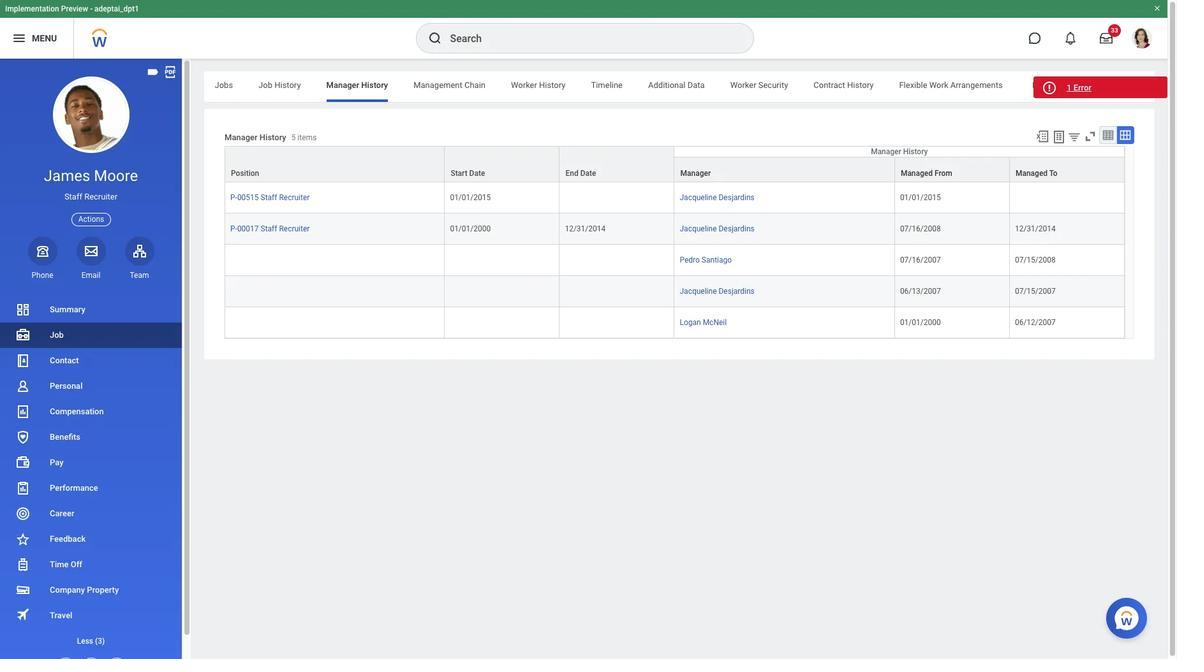 Task type: locate. For each thing, give the bounding box(es) containing it.
compensation image
[[15, 405, 31, 420]]

2 vertical spatial desjardins
[[719, 287, 755, 296]]

less (3)
[[77, 637, 105, 646]]

date inside start date popup button
[[469, 169, 485, 178]]

1 horizontal spatial 01/01/2000
[[900, 318, 941, 327]]

0 horizontal spatial manager history
[[326, 80, 388, 90]]

0 horizontal spatial 12/31/2014
[[565, 225, 606, 234]]

performance
[[50, 484, 98, 493]]

worker for worker history
[[511, 80, 537, 90]]

0 vertical spatial jacqueline
[[680, 193, 717, 202]]

arrangements
[[951, 80, 1003, 90]]

0 vertical spatial 01/01/2000
[[450, 225, 491, 234]]

history up managed from
[[903, 147, 928, 156]]

managed inside managed from popup button
[[901, 169, 933, 178]]

2 worker from the left
[[730, 80, 756, 90]]

0 horizontal spatial 01/01/2000
[[450, 225, 491, 234]]

-
[[90, 4, 93, 13]]

2 desjardins from the top
[[719, 225, 755, 234]]

managed
[[901, 169, 933, 178], [1016, 169, 1048, 178]]

jacqueline
[[680, 193, 717, 202], [680, 225, 717, 234], [680, 287, 717, 296]]

2 vertical spatial jacqueline desjardins
[[680, 287, 755, 296]]

summary image
[[15, 302, 31, 318]]

mail image
[[83, 244, 99, 259]]

01/01/2015
[[450, 193, 491, 202], [900, 193, 941, 202]]

2 p- from the top
[[230, 225, 237, 234]]

1 jacqueline desjardins link from the top
[[680, 191, 755, 202]]

jacqueline desjardins
[[680, 193, 755, 202], [680, 225, 755, 234], [680, 287, 755, 296]]

menu button
[[0, 18, 74, 59]]

managed left from
[[901, 169, 933, 178]]

date
[[469, 169, 485, 178], [580, 169, 596, 178]]

staff right the 00515 on the top of page
[[261, 193, 277, 202]]

feedback image
[[15, 532, 31, 547]]

5 row from the top
[[225, 245, 1125, 276]]

row containing manager history
[[225, 146, 1125, 183]]

managed for managed from
[[901, 169, 933, 178]]

3 jacqueline desjardins link from the top
[[680, 285, 755, 296]]

0 vertical spatial job
[[258, 80, 272, 90]]

2 managed from the left
[[1016, 169, 1048, 178]]

01/01/2000 down the start date
[[450, 225, 491, 234]]

contact link
[[0, 348, 182, 374]]

2 date from the left
[[580, 169, 596, 178]]

recruiter down p-00515 staff recruiter
[[279, 225, 310, 234]]

1 vertical spatial jacqueline
[[680, 225, 717, 234]]

jacqueline desjardins link down "santiago"
[[680, 285, 755, 296]]

company property
[[50, 586, 119, 595]]

1
[[1067, 83, 1072, 93]]

company property link
[[0, 578, 182, 604]]

desjardins for 06/13/2007
[[719, 287, 755, 296]]

1 vertical spatial manager history
[[871, 147, 928, 156]]

menu
[[32, 33, 57, 43]]

1 worker from the left
[[511, 80, 537, 90]]

tab list
[[0, 71, 1003, 102]]

07/16/2007
[[900, 256, 941, 265]]

date right 'end'
[[580, 169, 596, 178]]

position button
[[225, 147, 444, 182]]

personal
[[50, 382, 83, 391]]

p- down the 00515 on the top of page
[[230, 225, 237, 234]]

0 horizontal spatial managed
[[901, 169, 933, 178]]

implementation preview -   adeptai_dpt1
[[5, 4, 139, 13]]

0 horizontal spatial worker
[[511, 80, 537, 90]]

date inside end date popup button
[[580, 169, 596, 178]]

2 row from the top
[[225, 157, 1125, 183]]

jacqueline desjardins link for 06/13/2007
[[680, 285, 755, 296]]

3 jacqueline desjardins from the top
[[680, 287, 755, 296]]

recruiter
[[84, 192, 117, 202], [279, 193, 310, 202], [279, 225, 310, 234]]

0 vertical spatial jacqueline desjardins link
[[680, 191, 755, 202]]

time
[[50, 560, 69, 570]]

recruiter inside navigation pane region
[[84, 192, 117, 202]]

notifications large image
[[1064, 32, 1077, 45]]

cell
[[560, 183, 675, 214], [1010, 183, 1125, 214], [225, 245, 445, 276], [445, 245, 560, 276], [560, 245, 675, 276], [225, 276, 445, 308], [445, 276, 560, 308], [560, 276, 675, 308], [225, 308, 445, 339], [445, 308, 560, 339], [560, 308, 675, 339]]

0 horizontal spatial date
[[469, 169, 485, 178]]

12/31/2014 down end date at the top of page
[[565, 225, 606, 234]]

1 row from the top
[[225, 146, 1125, 183]]

job for job history
[[258, 80, 272, 90]]

00515
[[237, 193, 259, 202]]

staff recruiter
[[64, 192, 117, 202]]

staff inside 'link'
[[261, 193, 277, 202]]

2 vertical spatial jacqueline desjardins link
[[680, 285, 755, 296]]

12/31/2014 up 07/15/2008
[[1015, 225, 1056, 234]]

0 vertical spatial desjardins
[[719, 193, 755, 202]]

jacqueline desjardins for 07/16/2008
[[680, 225, 755, 234]]

santiago
[[702, 256, 732, 265]]

benefits image
[[15, 430, 31, 445]]

job right 'jobs'
[[258, 80, 272, 90]]

0 horizontal spatial 01/01/2015
[[450, 193, 491, 202]]

compensation link
[[0, 399, 182, 425]]

actions button
[[71, 213, 111, 226]]

1 horizontal spatial date
[[580, 169, 596, 178]]

jacqueline desjardins down "santiago"
[[680, 287, 755, 296]]

phone image
[[33, 244, 51, 259]]

3 row from the top
[[225, 183, 1125, 214]]

(3)
[[95, 637, 105, 646]]

manager inside tab list
[[326, 80, 359, 90]]

management chain
[[414, 80, 486, 90]]

6 row from the top
[[225, 276, 1125, 308]]

additional data
[[648, 80, 705, 90]]

jacqueline desjardins link up pedro santiago link
[[680, 191, 755, 202]]

recruiter up p-00017 staff recruiter link
[[279, 193, 310, 202]]

desjardins up "santiago"
[[719, 225, 755, 234]]

less (3) button
[[0, 634, 182, 650]]

1 horizontal spatial 01/01/2015
[[900, 193, 941, 202]]

summary link
[[0, 297, 182, 323]]

logan mcneil link
[[680, 316, 727, 327]]

worker left security
[[730, 80, 756, 90]]

p- inside 'link'
[[230, 193, 237, 202]]

row containing logan mcneil
[[225, 308, 1125, 339]]

1 jacqueline from the top
[[680, 193, 717, 202]]

job inside navigation pane region
[[50, 331, 64, 340]]

manager
[[326, 80, 359, 90], [225, 133, 258, 143], [871, 147, 901, 156], [681, 169, 711, 178]]

to
[[1049, 169, 1058, 178]]

history left 5 at the left of page
[[260, 133, 286, 143]]

more
[[1032, 80, 1052, 90]]

p-00515 staff recruiter
[[230, 193, 310, 202]]

row
[[225, 146, 1125, 183], [225, 157, 1125, 183], [225, 183, 1125, 214], [225, 214, 1125, 245], [225, 245, 1125, 276], [225, 276, 1125, 308], [225, 308, 1125, 339]]

1 horizontal spatial job
[[258, 80, 272, 90]]

performance image
[[15, 481, 31, 496]]

history right contract at the top of page
[[847, 80, 874, 90]]

pay link
[[0, 450, 182, 476]]

1 jacqueline desjardins from the top
[[680, 193, 755, 202]]

less (3) button
[[0, 629, 182, 655]]

list containing summary
[[0, 297, 182, 655]]

1 horizontal spatial manager history
[[871, 147, 928, 156]]

1 date from the left
[[469, 169, 485, 178]]

p- down "position"
[[230, 193, 237, 202]]

2 jacqueline desjardins link from the top
[[680, 222, 755, 234]]

3 desjardins from the top
[[719, 287, 755, 296]]

00017
[[237, 225, 259, 234]]

inbox large image
[[1100, 32, 1113, 45]]

jacqueline desjardins up pedro santiago link
[[680, 193, 755, 202]]

pay image
[[15, 456, 31, 471]]

travel image
[[15, 608, 31, 623]]

2 jacqueline from the top
[[680, 225, 717, 234]]

1 error
[[1067, 83, 1092, 93]]

1 vertical spatial jacqueline desjardins
[[680, 225, 755, 234]]

list
[[0, 297, 182, 655]]

job up contact
[[50, 331, 64, 340]]

time off image
[[15, 558, 31, 573]]

jacqueline desjardins link up "santiago"
[[680, 222, 755, 234]]

1 vertical spatial job
[[50, 331, 64, 340]]

history left management
[[361, 80, 388, 90]]

contact image
[[15, 353, 31, 369]]

1 desjardins from the top
[[719, 193, 755, 202]]

desjardins down "santiago"
[[719, 287, 755, 296]]

1 horizontal spatial worker
[[730, 80, 756, 90]]

flexible
[[899, 80, 928, 90]]

pay
[[50, 458, 63, 468]]

pedro
[[680, 256, 700, 265]]

recruiter inside 'link'
[[279, 193, 310, 202]]

12/31/2014
[[565, 225, 606, 234], [1015, 225, 1056, 234]]

desjardins for 01/01/2015
[[719, 193, 755, 202]]

recruiter for p-00017 staff recruiter
[[279, 225, 310, 234]]

view team image
[[132, 244, 147, 259]]

01/01/2015 down the start date
[[450, 193, 491, 202]]

0 vertical spatial jacqueline desjardins
[[680, 193, 755, 202]]

worker right chain
[[511, 80, 537, 90]]

chain
[[464, 80, 486, 90]]

7 row from the top
[[225, 308, 1125, 339]]

toolbar
[[1030, 126, 1134, 146]]

staff right 00017
[[261, 225, 277, 234]]

staff down the 'james'
[[64, 192, 82, 202]]

mcneil
[[703, 318, 727, 327]]

date for end date
[[580, 169, 596, 178]]

1 managed from the left
[[901, 169, 933, 178]]

staff
[[64, 192, 82, 202], [261, 193, 277, 202], [261, 225, 277, 234]]

email james moore element
[[76, 270, 106, 281]]

personal link
[[0, 374, 182, 399]]

0 vertical spatial p-
[[230, 193, 237, 202]]

01/01/2015 down managed from
[[900, 193, 941, 202]]

benefits link
[[0, 425, 182, 450]]

desjardins down manager popup button
[[719, 193, 755, 202]]

4 row from the top
[[225, 214, 1125, 245]]

managed inside 'managed to' popup button
[[1016, 169, 1048, 178]]

close environment banner image
[[1154, 4, 1161, 12]]

manager history
[[326, 80, 388, 90], [871, 147, 928, 156]]

2 jacqueline desjardins from the top
[[680, 225, 755, 234]]

1 horizontal spatial 12/31/2014
[[1015, 225, 1056, 234]]

date right start
[[469, 169, 485, 178]]

1 vertical spatial p-
[[230, 225, 237, 234]]

0 horizontal spatial job
[[50, 331, 64, 340]]

team
[[130, 271, 149, 280]]

row containing p-00515 staff recruiter
[[225, 183, 1125, 214]]

1 horizontal spatial managed
[[1016, 169, 1048, 178]]

search image
[[427, 31, 443, 46]]

1 01/01/2015 from the left
[[450, 193, 491, 202]]

p-00515 staff recruiter link
[[230, 191, 310, 202]]

preview
[[61, 4, 88, 13]]

2 vertical spatial jacqueline
[[680, 287, 717, 296]]

jacqueline desjardins for 06/13/2007
[[680, 287, 755, 296]]

pedro santiago link
[[680, 253, 732, 265]]

jacqueline desjardins up "santiago"
[[680, 225, 755, 234]]

logan
[[680, 318, 701, 327]]

recruiter down james moore
[[84, 192, 117, 202]]

manager history 5 items
[[225, 133, 317, 143]]

moore
[[94, 167, 138, 185]]

date for start date
[[469, 169, 485, 178]]

row containing jacqueline desjardins
[[225, 276, 1125, 308]]

01/01/2000 down 06/13/2007
[[900, 318, 941, 327]]

managed left to
[[1016, 169, 1048, 178]]

2 01/01/2015 from the left
[[900, 193, 941, 202]]

1 vertical spatial jacqueline desjardins link
[[680, 222, 755, 234]]

job history
[[258, 80, 301, 90]]

contract
[[814, 80, 845, 90]]

1 vertical spatial desjardins
[[719, 225, 755, 234]]

tab list containing jobs
[[0, 71, 1003, 102]]

job for job
[[50, 331, 64, 340]]

1 p- from the top
[[230, 193, 237, 202]]

from
[[935, 169, 953, 178]]

staff for p-00515 staff recruiter
[[261, 193, 277, 202]]

select to filter grid data image
[[1068, 130, 1082, 144]]



Task type: vqa. For each thing, say whether or not it's contained in the screenshot.


Task type: describe. For each thing, give the bounding box(es) containing it.
career image
[[15, 507, 31, 522]]

history up 5 at the left of page
[[275, 80, 301, 90]]

manager history button
[[675, 147, 1124, 157]]

pedro santiago
[[680, 256, 732, 265]]

1 error button
[[1034, 77, 1168, 98]]

career
[[50, 509, 74, 519]]

error
[[1074, 83, 1092, 93]]

view printable version (pdf) image
[[163, 65, 177, 79]]

managed to button
[[1010, 158, 1124, 182]]

recruiter for p-00515 staff recruiter
[[279, 193, 310, 202]]

jacqueline for 01/01/2015
[[680, 193, 717, 202]]

33
[[1111, 27, 1118, 34]]

job link
[[0, 323, 182, 348]]

feedback link
[[0, 527, 182, 553]]

07/16/2008
[[900, 225, 941, 234]]

actions
[[78, 215, 104, 224]]

team james moore element
[[125, 270, 154, 281]]

logan mcneil
[[680, 318, 727, 327]]

jobs
[[215, 80, 233, 90]]

contact
[[50, 356, 79, 366]]

staff for p-00017 staff recruiter
[[261, 225, 277, 234]]

expand table image
[[1119, 129, 1132, 142]]

less
[[77, 637, 93, 646]]

33 button
[[1092, 24, 1121, 52]]

phone james moore element
[[28, 270, 57, 281]]

exclamation image
[[1044, 84, 1054, 93]]

p-00017 staff recruiter link
[[230, 222, 310, 234]]

tag image
[[146, 65, 160, 79]]

worker for worker security
[[730, 80, 756, 90]]

p- for 00515
[[230, 193, 237, 202]]

start date button
[[445, 147, 559, 182]]

phone
[[32, 271, 53, 280]]

end
[[566, 169, 579, 178]]

contract history
[[814, 80, 874, 90]]

off
[[71, 560, 82, 570]]

menu banner
[[0, 0, 1168, 59]]

end date
[[566, 169, 596, 178]]

5
[[291, 134, 296, 143]]

email
[[81, 271, 100, 280]]

compensation
[[50, 407, 104, 417]]

navigation pane region
[[0, 59, 191, 660]]

07/15/2008
[[1015, 256, 1056, 265]]

management
[[414, 80, 462, 90]]

time off
[[50, 560, 82, 570]]

row containing manager
[[225, 157, 1125, 183]]

performance link
[[0, 476, 182, 502]]

export to excel image
[[1036, 130, 1050, 144]]

email button
[[76, 237, 106, 281]]

2 12/31/2014 from the left
[[1015, 225, 1056, 234]]

summary
[[50, 305, 85, 315]]

row containing pedro santiago
[[225, 245, 1125, 276]]

jacqueline desjardins for 01/01/2015
[[680, 193, 755, 202]]

personal image
[[15, 379, 31, 394]]

managed to
[[1016, 169, 1058, 178]]

jacqueline desjardins link for 07/16/2008
[[680, 222, 755, 234]]

james moore
[[44, 167, 138, 185]]

company
[[50, 586, 85, 595]]

p-00017 staff recruiter
[[230, 225, 310, 234]]

fullscreen image
[[1083, 130, 1097, 144]]

profile logan mcneil image
[[1132, 28, 1152, 51]]

start date
[[451, 169, 485, 178]]

07/15/2007
[[1015, 287, 1056, 296]]

travel link
[[0, 604, 182, 629]]

position
[[231, 169, 259, 178]]

manager history inside the manager history popup button
[[871, 147, 928, 156]]

staff inside navigation pane region
[[64, 192, 82, 202]]

time off link
[[0, 553, 182, 578]]

table image
[[1102, 129, 1115, 142]]

flexible work arrangements
[[899, 80, 1003, 90]]

career link
[[0, 502, 182, 527]]

managed for managed to
[[1016, 169, 1048, 178]]

0 vertical spatial manager history
[[326, 80, 388, 90]]

end date button
[[560, 147, 674, 182]]

phone button
[[28, 237, 57, 281]]

p- for 00017
[[230, 225, 237, 234]]

property
[[87, 586, 119, 595]]

timeline
[[591, 80, 623, 90]]

travel
[[50, 611, 72, 621]]

export to worksheets image
[[1052, 130, 1067, 145]]

items
[[298, 134, 317, 143]]

06/12/2007
[[1015, 318, 1056, 327]]

adeptai_dpt1
[[94, 4, 139, 13]]

1 12/31/2014 from the left
[[565, 225, 606, 234]]

feedback
[[50, 535, 86, 544]]

06/13/2007
[[900, 287, 941, 296]]

list inside navigation pane region
[[0, 297, 182, 655]]

history left timeline at the top
[[539, 80, 566, 90]]

data
[[688, 80, 705, 90]]

managed from button
[[895, 158, 1009, 182]]

3 jacqueline from the top
[[680, 287, 717, 296]]

company property image
[[15, 583, 31, 599]]

implementation
[[5, 4, 59, 13]]

work
[[930, 80, 949, 90]]

managed from
[[901, 169, 953, 178]]

worker security
[[730, 80, 788, 90]]

worker history
[[511, 80, 566, 90]]

start
[[451, 169, 467, 178]]

team link
[[125, 237, 154, 281]]

Search Workday  search field
[[450, 24, 727, 52]]

desjardins for 07/16/2008
[[719, 225, 755, 234]]

manager button
[[675, 158, 895, 182]]

jacqueline for 01/01/2000
[[680, 225, 717, 234]]

jacqueline desjardins link for 01/01/2015
[[680, 191, 755, 202]]

history inside popup button
[[903, 147, 928, 156]]

1 vertical spatial 01/01/2000
[[900, 318, 941, 327]]

job image
[[15, 328, 31, 343]]

benefits
[[50, 433, 80, 442]]

security
[[759, 80, 788, 90]]

justify image
[[11, 31, 27, 46]]

row containing p-00017 staff recruiter
[[225, 214, 1125, 245]]



